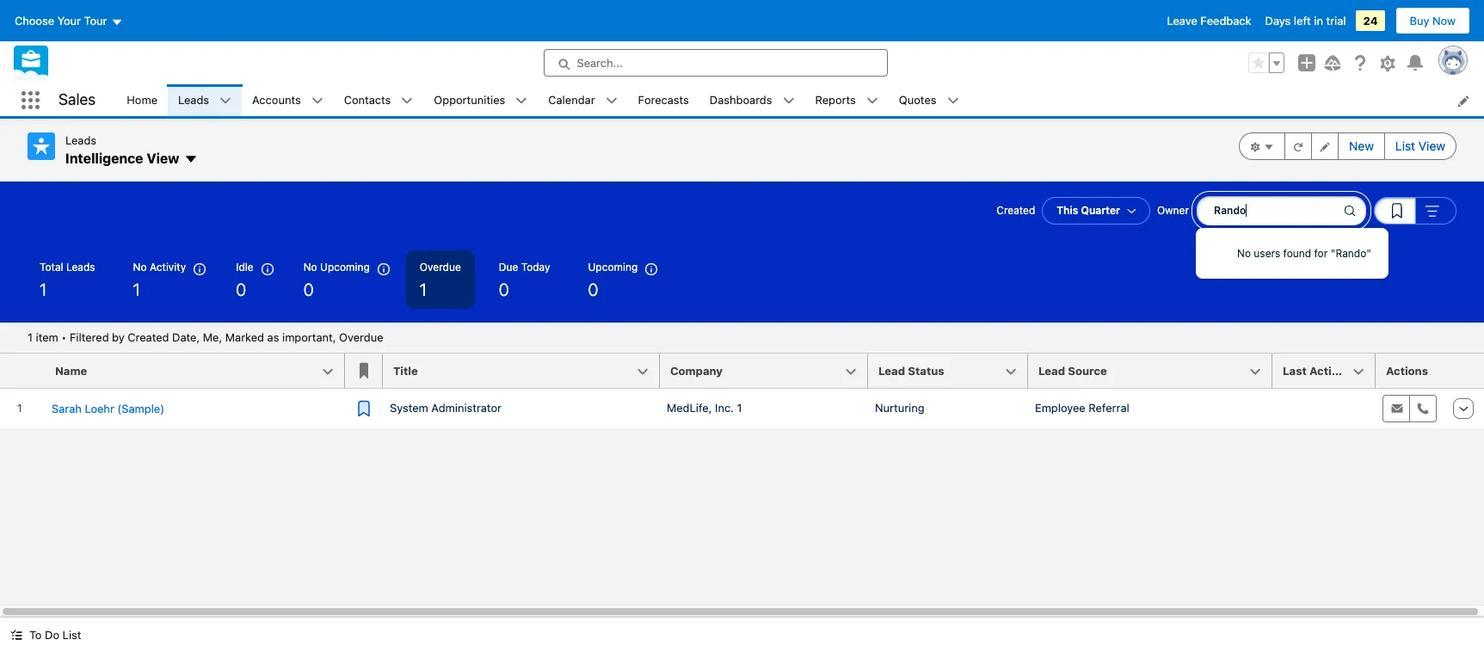 Task type: vqa. For each thing, say whether or not it's contained in the screenshot.
bottommost 9
no



Task type: locate. For each thing, give the bounding box(es) containing it.
0 vertical spatial leads
[[178, 93, 209, 107]]

0 for idle
[[236, 280, 246, 300]]

forecasts link
[[628, 84, 700, 116]]

1 0 from the left
[[236, 280, 246, 300]]

text default image left reports link
[[783, 95, 795, 107]]

buy
[[1410, 14, 1430, 28]]

activity right last
[[1310, 364, 1353, 378]]

view
[[1419, 139, 1446, 153], [147, 150, 179, 166]]

0 down no upcoming
[[304, 280, 314, 300]]

text default image right reports
[[867, 95, 879, 107]]

accounts link
[[242, 84, 311, 116]]

text default image right accounts
[[311, 95, 323, 107]]

1 inside overdue 1
[[420, 280, 427, 300]]

overdue
[[420, 261, 461, 274], [339, 331, 384, 344]]

last activity cell
[[1273, 354, 1387, 389]]

lead inside lead status button
[[879, 364, 906, 378]]

1 horizontal spatial lead
[[1039, 364, 1066, 378]]

leads inside total leads 1
[[66, 261, 95, 274]]

1 horizontal spatial upcoming
[[588, 261, 638, 274]]

0 horizontal spatial view
[[147, 150, 179, 166]]

in
[[1315, 14, 1324, 28]]

to do list button
[[0, 618, 92, 652]]

accounts list item
[[242, 84, 334, 116]]

text default image inside opportunities list item
[[516, 95, 528, 107]]

0 horizontal spatial lead
[[879, 364, 906, 378]]

1 horizontal spatial created
[[997, 204, 1036, 217]]

quotes list item
[[889, 84, 970, 116]]

created
[[997, 204, 1036, 217], [128, 331, 169, 344]]

lead source cell
[[1029, 354, 1283, 389]]

list
[[1396, 139, 1416, 153], [63, 628, 81, 642]]

text default image for calendar
[[606, 95, 618, 107]]

0 horizontal spatial no
[[133, 261, 147, 274]]

view right new
[[1419, 139, 1446, 153]]

4 text default image from the left
[[867, 95, 879, 107]]

dashboards list item
[[700, 84, 805, 116]]

1 item • filtered by created date, me, marked as important, overdue
[[28, 331, 384, 344]]

text default image inside reports "list item"
[[867, 95, 879, 107]]

today
[[521, 261, 550, 274]]

lead
[[879, 364, 906, 378], [1039, 364, 1066, 378]]

this quarter
[[1057, 204, 1121, 217]]

list view
[[1396, 139, 1446, 153]]

activity up date,
[[150, 261, 186, 274]]

0 horizontal spatial created
[[128, 331, 169, 344]]

text default image inside leads list item
[[220, 95, 232, 107]]

activity inside "key performance indicators" group
[[150, 261, 186, 274]]

company cell
[[660, 354, 879, 389]]

quotes link
[[889, 84, 947, 116]]

to do list
[[29, 628, 81, 642]]

lead for lead status
[[879, 364, 906, 378]]

0
[[236, 280, 246, 300], [304, 280, 314, 300], [499, 280, 509, 300], [588, 280, 599, 300]]

view inside button
[[1419, 139, 1446, 153]]

0 inside due today 0
[[499, 280, 509, 300]]

text default image inside dashboards list item
[[783, 95, 795, 107]]

0 vertical spatial list
[[1396, 139, 1416, 153]]

date,
[[172, 331, 200, 344]]

1 vertical spatial created
[[128, 331, 169, 344]]

text default image right contacts
[[401, 95, 413, 107]]

activity inside button
[[1310, 364, 1353, 378]]

home
[[127, 93, 158, 107]]

last activity button
[[1273, 354, 1376, 388]]

0 down due
[[499, 280, 509, 300]]

2 lead from the left
[[1039, 364, 1066, 378]]

view right intelligence
[[147, 150, 179, 166]]

3 text default image from the left
[[783, 95, 795, 107]]

activity for no activity
[[150, 261, 186, 274]]

list inside button
[[1396, 139, 1416, 153]]

grid
[[0, 354, 1485, 430]]

this
[[1057, 204, 1079, 217]]

no right total leads 1
[[133, 261, 147, 274]]

1 vertical spatial group
[[1240, 133, 1457, 160]]

medlife,
[[667, 401, 712, 415]]

text default image inside to do list button
[[10, 629, 22, 642]]

text default image left to
[[10, 629, 22, 642]]

1 horizontal spatial activity
[[1310, 364, 1353, 378]]

1 horizontal spatial no
[[304, 261, 317, 274]]

text default image left accounts link
[[220, 95, 232, 107]]

medlife, inc. 1
[[667, 401, 742, 415]]

leads up intelligence
[[65, 133, 96, 147]]

list
[[116, 84, 1485, 116]]

leads right home
[[178, 93, 209, 107]]

lead status cell
[[869, 354, 1039, 389]]

search...
[[577, 56, 623, 70]]

nurturing
[[875, 401, 925, 415]]

lead left source
[[1039, 364, 1066, 378]]

leads right total
[[66, 261, 95, 274]]

text default image left calendar link
[[516, 95, 528, 107]]

opportunities link
[[424, 84, 516, 116]]

search... button
[[544, 49, 888, 77]]

text default image inside accounts "list item"
[[311, 95, 323, 107]]

reports list item
[[805, 84, 889, 116]]

0 vertical spatial overdue
[[420, 261, 461, 274]]

lead inside lead source button
[[1039, 364, 1066, 378]]

no left users
[[1238, 247, 1252, 260]]

upcoming up important,
[[320, 261, 370, 274]]

1 text default image from the left
[[220, 95, 232, 107]]

choose your tour button
[[14, 7, 124, 34]]

forecasts
[[638, 93, 689, 107]]

quotes
[[899, 93, 937, 107]]

created right by
[[128, 331, 169, 344]]

row number image
[[0, 354, 45, 388]]

0 horizontal spatial overdue
[[339, 331, 384, 344]]

name cell
[[45, 354, 355, 389]]

accounts
[[252, 93, 301, 107]]

marked
[[225, 331, 264, 344]]

employee referral
[[1035, 401, 1130, 415]]

group
[[1249, 53, 1285, 73], [1240, 133, 1457, 160], [1375, 197, 1457, 225]]

0 down idle
[[236, 280, 246, 300]]

no right idle
[[304, 261, 317, 274]]

list containing home
[[116, 84, 1485, 116]]

list right new
[[1396, 139, 1416, 153]]

1 vertical spatial activity
[[1310, 364, 1353, 378]]

reports link
[[805, 84, 867, 116]]

1 horizontal spatial overdue
[[420, 261, 461, 274]]

text default image
[[220, 95, 232, 107], [401, 95, 413, 107], [783, 95, 795, 107], [867, 95, 879, 107]]

2 text default image from the left
[[401, 95, 413, 107]]

no
[[1238, 247, 1252, 260], [133, 261, 147, 274], [304, 261, 317, 274]]

idle
[[236, 261, 254, 274]]

your
[[57, 14, 81, 28]]

overdue up important cell at the left bottom of page
[[339, 331, 384, 344]]

1
[[40, 280, 47, 300], [133, 280, 140, 300], [420, 280, 427, 300], [28, 331, 33, 344], [737, 401, 742, 415]]

0 horizontal spatial upcoming
[[320, 261, 370, 274]]

quarter
[[1082, 204, 1121, 217]]

no activity
[[133, 261, 186, 274]]

upcoming right today
[[588, 261, 638, 274]]

1 vertical spatial list
[[63, 628, 81, 642]]

last activity
[[1283, 364, 1353, 378]]

1 item • filtered by created date, me, marked as important, overdue status
[[28, 331, 384, 344]]

Search Users... text field
[[1196, 195, 1368, 226]]

system
[[390, 401, 428, 415]]

1 horizontal spatial view
[[1419, 139, 1446, 153]]

text default image right calendar
[[606, 95, 618, 107]]

important cell
[[345, 354, 383, 389]]

2 0 from the left
[[304, 280, 314, 300]]

1 horizontal spatial list
[[1396, 139, 1416, 153]]

inc.
[[715, 401, 734, 415]]

activity for last activity
[[1310, 364, 1353, 378]]

title cell
[[383, 354, 671, 389]]

view for intelligence view
[[147, 150, 179, 166]]

3 0 from the left
[[499, 280, 509, 300]]

text default image inside contacts list item
[[401, 95, 413, 107]]

created left this
[[997, 204, 1036, 217]]

4 0 from the left
[[588, 280, 599, 300]]

2 vertical spatial leads
[[66, 261, 95, 274]]

"rando"
[[1331, 247, 1372, 260]]

action image
[[1445, 354, 1485, 388]]

list right do in the left bottom of the page
[[63, 628, 81, 642]]

0 horizontal spatial activity
[[150, 261, 186, 274]]

0 right due today 0 at the left
[[588, 280, 599, 300]]

no upcoming
[[304, 261, 370, 274]]

no for 0
[[304, 261, 317, 274]]

0 horizontal spatial list
[[63, 628, 81, 642]]

no for 1
[[133, 261, 147, 274]]

activity
[[150, 261, 186, 274], [1310, 364, 1353, 378]]

text default image for dashboards
[[783, 95, 795, 107]]

text default image for leads
[[220, 95, 232, 107]]

text default image right quotes
[[947, 95, 959, 107]]

intelligence
[[65, 150, 143, 166]]

dashboards
[[710, 93, 773, 107]]

text default image inside calendar 'list item'
[[606, 95, 618, 107]]

text default image
[[311, 95, 323, 107], [516, 95, 528, 107], [606, 95, 618, 107], [947, 95, 959, 107], [184, 153, 198, 166], [10, 629, 22, 642]]

overdue left due
[[420, 261, 461, 274]]

do
[[45, 628, 59, 642]]

1 vertical spatial overdue
[[339, 331, 384, 344]]

0 vertical spatial activity
[[150, 261, 186, 274]]

1 lead from the left
[[879, 364, 906, 378]]

1 upcoming from the left
[[320, 261, 370, 274]]

lead left status
[[879, 364, 906, 378]]

cell
[[1273, 388, 1376, 430]]

due today 0
[[499, 261, 550, 300]]

0 for upcoming
[[588, 280, 599, 300]]

text default image inside quotes list item
[[947, 95, 959, 107]]

source
[[1068, 364, 1108, 378]]



Task type: describe. For each thing, give the bounding box(es) containing it.
opportunities list item
[[424, 84, 538, 116]]

home link
[[116, 84, 168, 116]]

2 horizontal spatial no
[[1238, 247, 1252, 260]]

lead source
[[1039, 364, 1108, 378]]

•
[[61, 331, 67, 344]]

text default image for quotes
[[947, 95, 959, 107]]

action cell
[[1445, 354, 1485, 389]]

view for list view
[[1419, 139, 1446, 153]]

this quarter button
[[1043, 197, 1151, 225]]

choose your tour
[[15, 14, 107, 28]]

calendar
[[549, 93, 595, 107]]

company
[[671, 364, 723, 378]]

leads link
[[168, 84, 220, 116]]

contacts link
[[334, 84, 401, 116]]

total
[[40, 261, 63, 274]]

sales
[[59, 91, 96, 109]]

now
[[1433, 14, 1456, 28]]

system administrator
[[390, 401, 502, 415]]

contacts
[[344, 93, 391, 107]]

item
[[36, 331, 58, 344]]

employee
[[1035, 401, 1086, 415]]

text default image for opportunities
[[516, 95, 528, 107]]

actions
[[1387, 364, 1429, 378]]

title
[[393, 364, 418, 378]]

me,
[[203, 331, 222, 344]]

owner
[[1158, 204, 1190, 217]]

lead status
[[879, 364, 945, 378]]

dashboards link
[[700, 84, 783, 116]]

overdue inside "key performance indicators" group
[[420, 261, 461, 274]]

buy now
[[1410, 14, 1456, 28]]

list view button
[[1385, 133, 1457, 160]]

found
[[1284, 247, 1312, 260]]

filtered
[[70, 331, 109, 344]]

row number cell
[[0, 354, 45, 389]]

grid containing name
[[0, 354, 1485, 430]]

total leads 1
[[40, 261, 95, 300]]

administrator
[[432, 401, 502, 415]]

text default image down the leads link
[[184, 153, 198, 166]]

by
[[112, 331, 125, 344]]

users
[[1254, 247, 1281, 260]]

name button
[[45, 354, 345, 388]]

name
[[55, 364, 87, 378]]

0 vertical spatial created
[[997, 204, 1036, 217]]

feedback
[[1201, 14, 1252, 28]]

lead status button
[[869, 354, 1029, 388]]

choose
[[15, 14, 54, 28]]

1 inside total leads 1
[[40, 280, 47, 300]]

overdue 1
[[420, 261, 461, 300]]

text default image for accounts
[[311, 95, 323, 107]]

2 upcoming from the left
[[588, 261, 638, 274]]

text default image for reports
[[867, 95, 879, 107]]

leave feedback
[[1168, 14, 1252, 28]]

days
[[1266, 14, 1291, 28]]

list inside button
[[63, 628, 81, 642]]

group containing new
[[1240, 133, 1457, 160]]

24
[[1364, 14, 1379, 28]]

opportunities
[[434, 93, 506, 107]]

calendar list item
[[538, 84, 628, 116]]

referral
[[1089, 401, 1130, 415]]

title button
[[383, 354, 660, 388]]

status
[[908, 364, 945, 378]]

text default image for contacts
[[401, 95, 413, 107]]

to
[[29, 628, 42, 642]]

days left in trial
[[1266, 14, 1347, 28]]

as
[[267, 331, 279, 344]]

important,
[[282, 331, 336, 344]]

new button
[[1339, 133, 1386, 160]]

leave
[[1168, 14, 1198, 28]]

buy now button
[[1396, 7, 1471, 34]]

left
[[1294, 14, 1312, 28]]

1 vertical spatial leads
[[65, 133, 96, 147]]

no users found for "rando"
[[1238, 247, 1372, 260]]

last
[[1283, 364, 1307, 378]]

reports
[[816, 93, 856, 107]]

2 vertical spatial group
[[1375, 197, 1457, 225]]

for
[[1315, 247, 1328, 260]]

contacts list item
[[334, 84, 424, 116]]

intelligence view
[[65, 150, 179, 166]]

lead source button
[[1029, 354, 1273, 388]]

key performance indicators group
[[0, 250, 1485, 323]]

calendar link
[[538, 84, 606, 116]]

0 for no upcoming
[[304, 280, 314, 300]]

lead for lead source
[[1039, 364, 1066, 378]]

company button
[[660, 354, 869, 388]]

trial
[[1327, 14, 1347, 28]]

actions cell
[[1376, 354, 1445, 389]]

tour
[[84, 14, 107, 28]]

leads list item
[[168, 84, 242, 116]]

leave feedback link
[[1168, 14, 1252, 28]]

0 vertical spatial group
[[1249, 53, 1285, 73]]

leads inside list item
[[178, 93, 209, 107]]



